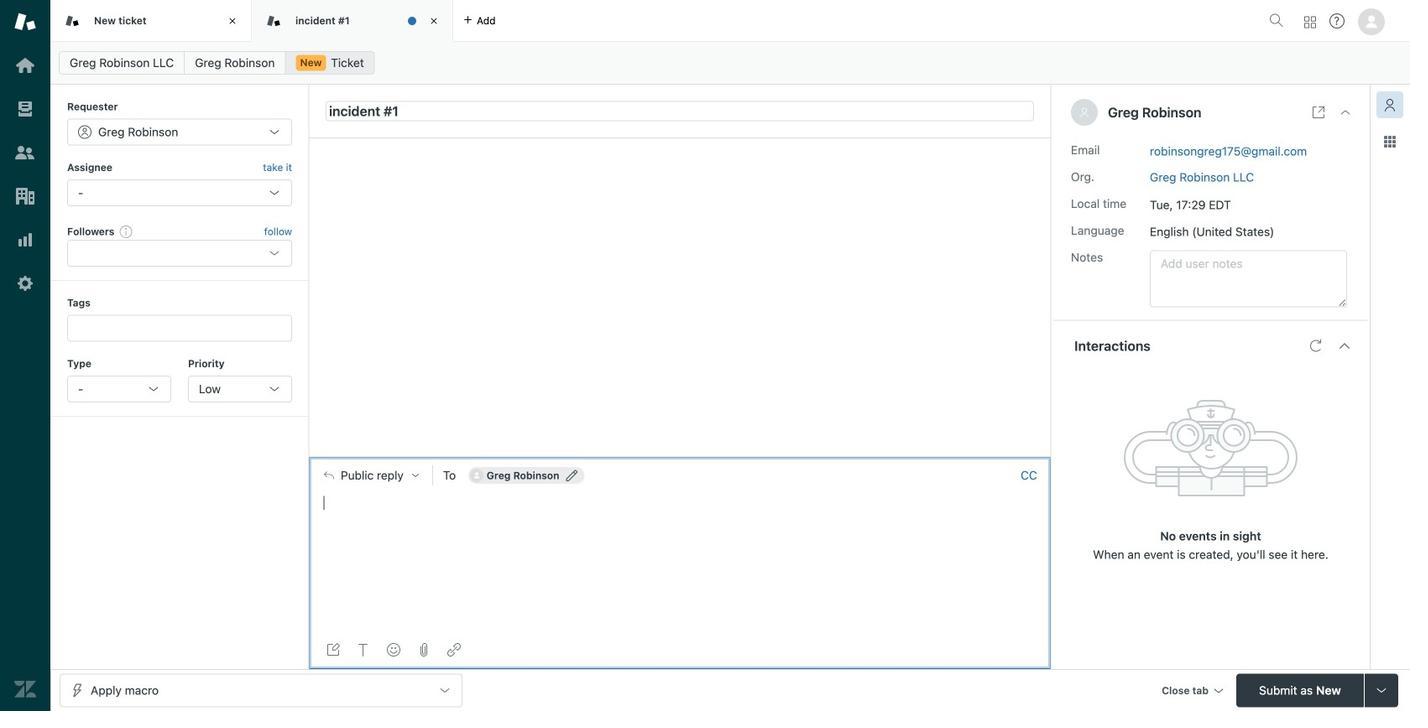 Task type: describe. For each thing, give the bounding box(es) containing it.
apps image
[[1384, 135, 1397, 149]]

Subject field
[[326, 101, 1034, 121]]

view more details image
[[1312, 106, 1326, 119]]

customers image
[[14, 142, 36, 164]]

get started image
[[14, 55, 36, 76]]

draft mode image
[[327, 644, 340, 657]]

1 horizontal spatial close image
[[426, 13, 442, 29]]

0 horizontal spatial close image
[[224, 13, 241, 29]]

robinsongreg175@gmail.com image
[[470, 469, 483, 483]]

Add user notes text field
[[1150, 251, 1348, 308]]

info on adding followers image
[[120, 225, 133, 238]]

main element
[[0, 0, 50, 712]]

user image
[[1081, 108, 1088, 117]]

format text image
[[357, 644, 370, 657]]

add link (cmd k) image
[[448, 644, 461, 657]]



Task type: vqa. For each thing, say whether or not it's contained in the screenshot.
leftmost Close image
yes



Task type: locate. For each thing, give the bounding box(es) containing it.
displays possible ticket submission types image
[[1375, 685, 1389, 698]]

organizations image
[[14, 186, 36, 207]]

admin image
[[14, 273, 36, 295]]

user image
[[1080, 107, 1090, 118]]

close image
[[224, 13, 241, 29], [426, 13, 442, 29], [1339, 106, 1353, 119]]

add attachment image
[[417, 644, 431, 657]]

zendesk products image
[[1305, 16, 1316, 28]]

zendesk image
[[14, 679, 36, 701]]

1 tab from the left
[[50, 0, 252, 42]]

minimize composer image
[[673, 451, 687, 464]]

secondary element
[[50, 46, 1411, 80]]

insert emojis image
[[387, 644, 400, 657]]

get help image
[[1330, 13, 1345, 29]]

customer context image
[[1384, 98, 1397, 112]]

Public reply composer text field
[[317, 494, 1044, 529]]

views image
[[14, 98, 36, 120]]

zendesk support image
[[14, 11, 36, 33]]

tab
[[50, 0, 252, 42], [252, 0, 453, 42]]

edit user image
[[566, 470, 578, 482]]

2 tab from the left
[[252, 0, 453, 42]]

tabs tab list
[[50, 0, 1263, 42]]

reporting image
[[14, 229, 36, 251]]

2 horizontal spatial close image
[[1339, 106, 1353, 119]]



